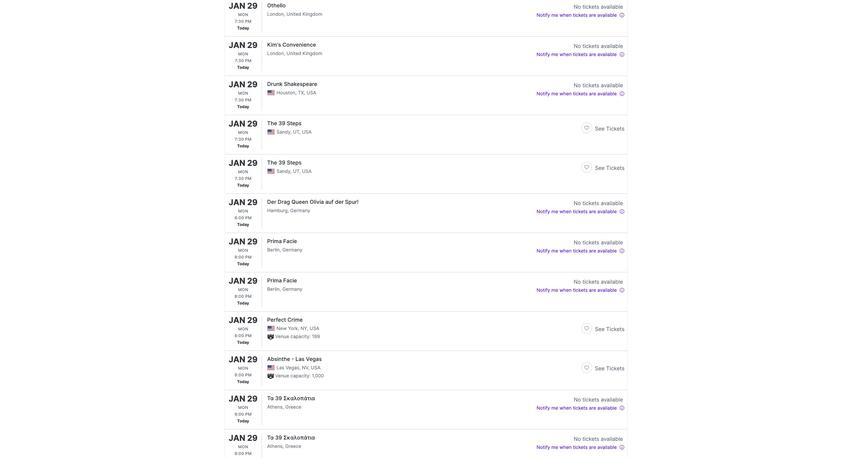 Task type: locate. For each thing, give the bounding box(es) containing it.
are for fourth tooltip image from the bottom
[[589, 209, 596, 214]]

new york, ny, usa
[[277, 326, 319, 331]]

8 when from the top
[[560, 445, 572, 450]]

0 vertical spatial the
[[267, 120, 277, 127]]

see
[[595, 125, 605, 132], [595, 165, 605, 171], [595, 326, 605, 333], [595, 365, 605, 372]]

are for 2nd tooltip image
[[589, 287, 596, 293]]

7 are from the top
[[589, 405, 596, 411]]

7 notify from the top
[[537, 405, 550, 411]]

2 σκαλοπάτια from the top
[[284, 434, 315, 441]]

1 vertical spatial sandy, ut, usa
[[277, 168, 312, 174]]

1 vertical spatial 9:00
[[235, 451, 244, 456]]

jan 29 mon 7:30 pm today
[[229, 1, 258, 31], [229, 40, 258, 70], [229, 80, 258, 109], [229, 119, 258, 149], [229, 158, 258, 188]]

1 vertical spatial σκαλοπάτια
[[284, 434, 315, 441]]

berlin,
[[267, 247, 281, 253], [267, 286, 281, 292]]

jan 29 mon 8:00 pm today
[[229, 198, 258, 227], [229, 237, 258, 266], [229, 276, 258, 306], [229, 316, 258, 345], [229, 355, 258, 384]]

1 vertical spatial facie
[[283, 277, 297, 284]]

1 see tickets from the top
[[595, 125, 625, 132]]

7 today from the top
[[237, 261, 249, 266]]

las right '-'
[[296, 356, 305, 363]]

olivia
[[310, 199, 324, 205]]

tx,
[[298, 90, 305, 95]]

0 vertical spatial athens,
[[267, 404, 284, 410]]

1 greece from the top
[[285, 404, 301, 410]]

are
[[589, 12, 596, 18], [589, 51, 596, 57], [589, 91, 596, 96], [589, 209, 596, 214], [589, 248, 596, 254], [589, 287, 596, 293], [589, 405, 596, 411], [589, 445, 596, 450]]

us national flag image for the 39 steps
[[267, 129, 275, 135]]

8 are from the top
[[589, 445, 596, 450]]

germany for fourth notify me when tickets are available button from the bottom of the page
[[282, 247, 302, 253]]

0 vertical spatial las
[[296, 356, 305, 363]]

united inside othello london, united kingdom
[[287, 11, 301, 17]]

3 7:30 from the top
[[235, 97, 244, 102]]

2 athens, from the top
[[267, 444, 284, 449]]

london,
[[267, 11, 285, 17], [267, 50, 285, 56]]

jan 29 mon 7:30 pm today for 2nd notify me when tickets are available button from the top of the page
[[229, 40, 258, 70]]

absinthe
[[267, 356, 290, 363]]

when for 5th notify me when tickets are available button from the bottom
[[560, 209, 572, 214]]

queen
[[292, 199, 308, 205]]

see tickets for us national flag icon for the 39 steps
[[595, 125, 625, 132]]

9:00 inside jan 29 mon 9:00 pm
[[235, 451, 244, 456]]

1 vertical spatial capacity:
[[291, 373, 311, 379]]

prima facie berlin, germany
[[267, 238, 302, 253], [267, 277, 302, 292]]

venue down new
[[275, 334, 289, 339]]

available
[[601, 3, 623, 10], [598, 12, 617, 18], [601, 43, 623, 49], [598, 51, 617, 57], [601, 82, 623, 89], [598, 91, 617, 96], [601, 200, 623, 207], [598, 209, 617, 214], [601, 239, 623, 246], [598, 248, 617, 254], [601, 279, 623, 285], [598, 287, 617, 293], [601, 397, 623, 403], [598, 405, 617, 411], [601, 436, 623, 443], [598, 445, 617, 450]]

12 jan from the top
[[229, 433, 245, 443]]

the
[[267, 120, 277, 127], [267, 159, 277, 166]]

0 vertical spatial us national flag image
[[267, 90, 275, 95]]

2 7:30 from the top
[[235, 58, 244, 63]]

when for fourth notify me when tickets are available button from the bottom of the page
[[560, 248, 572, 254]]

1 steps from the top
[[287, 120, 302, 127]]

1 vertical spatial sandy,
[[277, 168, 292, 174]]

venue down vegas,
[[275, 373, 289, 379]]

8 29 from the top
[[247, 276, 258, 286]]

0 vertical spatial prima facie berlin, germany
[[267, 238, 302, 253]]

facie
[[283, 238, 297, 245], [283, 277, 297, 284]]

steps
[[287, 120, 302, 127], [287, 159, 302, 166]]

1 vertical spatial germany
[[282, 247, 302, 253]]

london, down the othello
[[267, 11, 285, 17]]

29 inside jan 29 mon 9:00 pm
[[247, 433, 258, 443]]

4 7:30 from the top
[[235, 137, 244, 142]]

3 no tickets available from the top
[[574, 82, 623, 89]]

τα 39 σκαλοπάτια athens, greece
[[267, 395, 315, 410], [267, 434, 315, 449]]

jan 29 mon 7:30 pm today for first notify me when tickets are available button from the top of the page
[[229, 1, 258, 31]]

pm inside jan 29 mon 9:00 pm today
[[245, 412, 252, 417]]

3 when from the top
[[560, 91, 572, 96]]

las down absinthe
[[277, 365, 284, 371]]

2 jan 29 mon 8:00 pm today from the top
[[229, 237, 258, 266]]

2 notify from the top
[[537, 51, 550, 57]]

1 vertical spatial prima
[[267, 277, 282, 284]]

are for third tooltip image from the top of the page
[[589, 405, 596, 411]]

11 jan from the top
[[229, 394, 245, 404]]

capacity: for crime
[[291, 334, 311, 339]]

venue capacity: 1,000
[[275, 373, 324, 379]]

der
[[335, 199, 344, 205]]

greece
[[285, 404, 301, 410], [285, 444, 301, 449]]

0 vertical spatial united
[[287, 11, 301, 17]]

1 τα from the top
[[267, 395, 274, 402]]

1 me from the top
[[552, 12, 559, 18]]

othello
[[267, 2, 286, 9]]

las
[[296, 356, 305, 363], [277, 365, 284, 371]]

6 notify from the top
[[537, 287, 550, 293]]

usa
[[307, 90, 316, 95], [302, 129, 312, 135], [302, 168, 312, 174], [310, 326, 319, 331], [311, 365, 321, 371]]

prima
[[267, 238, 282, 245], [267, 277, 282, 284]]

2 capacity: from the top
[[291, 373, 311, 379]]

1 vertical spatial kingdom
[[303, 50, 322, 56]]

kim's convenience london, united kingdom
[[267, 41, 322, 56]]

1 vertical spatial athens,
[[267, 444, 284, 449]]

1 vertical spatial us national flag image
[[267, 326, 275, 331]]

perfect
[[267, 317, 286, 323]]

-
[[292, 356, 294, 363]]

no
[[574, 3, 581, 10], [574, 43, 581, 49], [574, 82, 581, 89], [574, 200, 581, 207], [574, 239, 581, 246], [574, 279, 581, 285], [574, 397, 581, 403], [574, 436, 581, 443]]

notify for first notify me when tickets are available button from the top of the page
[[537, 12, 550, 18]]

tooltip image
[[619, 12, 625, 18], [619, 52, 625, 57], [619, 91, 625, 97], [619, 248, 625, 254]]

2 tickets from the top
[[606, 165, 625, 171]]

greece for jan 29 mon 9:00 pm today
[[285, 404, 301, 410]]

kingdom
[[303, 11, 322, 17], [303, 50, 322, 56]]

berlin, for fourth notify me when tickets are available button from the bottom of the page
[[267, 247, 281, 253]]

2 venue from the top
[[275, 373, 289, 379]]

tooltip image for london,
[[619, 12, 625, 18]]

0 vertical spatial 9:00
[[235, 412, 244, 417]]

1 vertical spatial united
[[287, 50, 301, 56]]

jan inside jan 29 mon 9:00 pm
[[229, 433, 245, 443]]

drunk
[[267, 81, 283, 87]]

1 vertical spatial steps
[[287, 159, 302, 166]]

7:30 for 2nd notify me when tickets are available button from the top of the page
[[235, 58, 244, 63]]

0 vertical spatial greece
[[285, 404, 301, 410]]

jan inside jan 29 mon 9:00 pm today
[[229, 394, 245, 404]]

vegas
[[306, 356, 322, 363]]

5 mon from the top
[[238, 169, 248, 174]]

venue
[[275, 334, 289, 339], [275, 373, 289, 379]]

1 tickets from the top
[[606, 125, 625, 132]]

jan
[[229, 1, 245, 11], [229, 40, 245, 50], [229, 80, 245, 89], [229, 119, 245, 129], [229, 158, 245, 168], [229, 198, 245, 207], [229, 237, 245, 247], [229, 276, 245, 286], [229, 316, 245, 325], [229, 355, 245, 365], [229, 394, 245, 404], [229, 433, 245, 443]]

crime
[[288, 317, 303, 323]]

0 vertical spatial ut,
[[293, 129, 301, 135]]

houston,
[[277, 90, 297, 95]]

τα
[[267, 395, 274, 402], [267, 434, 274, 441]]

houston, tx, usa
[[277, 90, 316, 95]]

athens, right jan 29 mon 9:00 pm today
[[267, 404, 284, 410]]

7 29 from the top
[[247, 237, 258, 247]]

9 mon from the top
[[238, 327, 248, 332]]

othello london, united kingdom
[[267, 2, 322, 17]]

0 vertical spatial prima
[[267, 238, 282, 245]]

1 vertical spatial τα 39 σκαλοπάτια athens, greece
[[267, 434, 315, 449]]

athens, right jan 29 mon 9:00 pm
[[267, 444, 284, 449]]

2 vertical spatial us national flag image
[[267, 365, 275, 371]]

29
[[247, 1, 258, 11], [247, 40, 258, 50], [247, 80, 258, 89], [247, 119, 258, 129], [247, 158, 258, 168], [247, 198, 258, 207], [247, 237, 258, 247], [247, 276, 258, 286], [247, 316, 258, 325], [247, 355, 258, 365], [247, 394, 258, 404], [247, 433, 258, 443]]

1 vertical spatial the 39 steps
[[267, 159, 302, 166]]

today
[[237, 26, 249, 31], [237, 65, 249, 70], [237, 104, 249, 109], [237, 143, 249, 149], [237, 183, 249, 188], [237, 222, 249, 227], [237, 261, 249, 266], [237, 301, 249, 306], [237, 340, 249, 345], [237, 379, 249, 384], [237, 419, 249, 424]]

2 steps from the top
[[287, 159, 302, 166]]

8 notify from the top
[[537, 445, 550, 450]]

11 29 from the top
[[247, 394, 258, 404]]

6 are from the top
[[589, 287, 596, 293]]

7:30 for first notify me when tickets are available button from the top of the page
[[235, 19, 244, 24]]

notify me when tickets are available
[[537, 12, 617, 18], [537, 51, 617, 57], [537, 91, 617, 96], [537, 209, 617, 214], [537, 248, 617, 254], [537, 287, 617, 293], [537, 405, 617, 411], [537, 445, 617, 450]]

tickets
[[606, 125, 625, 132], [606, 165, 625, 171], [606, 326, 625, 333], [606, 365, 625, 372]]

athens, for jan 29 mon 9:00 pm
[[267, 444, 284, 449]]

6 notify me when tickets are available from the top
[[537, 287, 617, 293]]

kingdom down convenience
[[303, 50, 322, 56]]

mon
[[238, 12, 248, 17], [238, 51, 248, 56], [238, 91, 248, 96], [238, 130, 248, 135], [238, 169, 248, 174], [238, 209, 248, 214], [238, 248, 248, 253], [238, 287, 248, 292], [238, 327, 248, 332], [238, 366, 248, 371], [238, 405, 248, 410], [238, 445, 248, 450]]

2 prima facie berlin, germany from the top
[[267, 277, 302, 292]]

london, down kim's
[[267, 50, 285, 56]]

1 vertical spatial venue
[[275, 373, 289, 379]]

7 when from the top
[[560, 405, 572, 411]]

10 today from the top
[[237, 379, 249, 384]]

notify for sixth notify me when tickets are available button
[[537, 287, 550, 293]]

prima facie berlin, germany for sixth notify me when tickets are available button
[[267, 277, 302, 292]]

1 athens, from the top
[[267, 404, 284, 410]]

9 29 from the top
[[247, 316, 258, 325]]

united inside the kim's convenience london, united kingdom
[[287, 50, 301, 56]]

1 the 39 steps from the top
[[267, 120, 302, 127]]

4 jan 29 mon 8:00 pm today from the top
[[229, 316, 258, 345]]

sandy,
[[277, 129, 292, 135], [277, 168, 292, 174]]

notify me when tickets are available button
[[537, 11, 625, 19], [537, 50, 625, 58], [537, 89, 625, 97], [537, 207, 625, 215], [537, 247, 625, 255], [537, 286, 625, 294], [537, 404, 625, 412], [537, 443, 625, 451]]

vegas,
[[286, 365, 301, 371]]

4 jan from the top
[[229, 119, 245, 129]]

tooltip image
[[619, 209, 625, 214], [619, 288, 625, 293], [619, 406, 625, 411], [619, 445, 625, 450]]

1 vertical spatial the
[[267, 159, 277, 166]]

7 jan from the top
[[229, 237, 245, 247]]

0 vertical spatial facie
[[283, 238, 297, 245]]

0 vertical spatial london,
[[267, 11, 285, 17]]

0 vertical spatial the 39 steps
[[267, 120, 302, 127]]

8 me from the top
[[552, 445, 559, 450]]

0 vertical spatial σκαλοπάτια
[[284, 395, 315, 402]]

1,000
[[312, 373, 324, 379]]

ut,
[[293, 129, 301, 135], [293, 168, 301, 174]]

us national flag image
[[267, 169, 275, 174], [267, 326, 275, 331]]

united down convenience
[[287, 50, 301, 56]]

2 vertical spatial germany
[[282, 286, 302, 292]]

1 jan 29 mon 8:00 pm today from the top
[[229, 198, 258, 227]]

athens,
[[267, 404, 284, 410], [267, 444, 284, 449]]

1 7:30 from the top
[[235, 19, 244, 24]]

5 notify me when tickets are available from the top
[[537, 248, 617, 254]]

pm
[[245, 19, 252, 24], [245, 58, 252, 63], [245, 97, 252, 102], [245, 137, 252, 142], [245, 176, 252, 181], [245, 215, 252, 220], [245, 255, 252, 260], [245, 294, 252, 299], [245, 333, 252, 338], [245, 373, 252, 378], [245, 412, 252, 417], [245, 451, 252, 456]]

when for third notify me when tickets are available button from the top of the page
[[560, 91, 572, 96]]

7:30
[[235, 19, 244, 24], [235, 58, 244, 63], [235, 97, 244, 102], [235, 137, 244, 142], [235, 176, 244, 181]]

1 vertical spatial las
[[277, 365, 284, 371]]

0 vertical spatial sandy, ut, usa
[[277, 129, 312, 135]]

see tickets
[[595, 125, 625, 132], [595, 165, 625, 171], [595, 326, 625, 333], [595, 365, 625, 372]]

venue capacity: 199
[[275, 334, 320, 339]]

0 vertical spatial germany
[[290, 208, 310, 213]]

united
[[287, 11, 301, 17], [287, 50, 301, 56]]

σκαλοπάτια
[[284, 395, 315, 402], [284, 434, 315, 441]]

1 vertical spatial ut,
[[293, 168, 301, 174]]

shakespeare
[[284, 81, 317, 87]]

berlin, for sixth notify me when tickets are available button
[[267, 286, 281, 292]]

1 ut, from the top
[[293, 129, 301, 135]]

the 39 steps
[[267, 120, 302, 127], [267, 159, 302, 166]]

0 vertical spatial capacity:
[[291, 334, 311, 339]]

kingdom inside othello london, united kingdom
[[303, 11, 322, 17]]

2 when from the top
[[560, 51, 572, 57]]

0 vertical spatial kingdom
[[303, 11, 322, 17]]

sandy, ut, usa
[[277, 129, 312, 135], [277, 168, 312, 174]]

29 inside jan 29 mon 9:00 pm today
[[247, 394, 258, 404]]

spur!
[[345, 199, 359, 205]]

1 vertical spatial prima facie berlin, germany
[[267, 277, 302, 292]]

nv,
[[302, 365, 310, 371]]

2 kingdom from the top
[[303, 50, 322, 56]]

capacity: down las vegas, nv, usa on the bottom left
[[291, 373, 311, 379]]

1 prima facie berlin, germany from the top
[[267, 238, 302, 253]]

1 vertical spatial τα
[[267, 434, 274, 441]]

auf
[[326, 199, 334, 205]]

τα right jan 29 mon 9:00 pm
[[267, 434, 274, 441]]

us national flag image down perfect
[[267, 326, 275, 331]]

1 are from the top
[[589, 12, 596, 18]]

4 tooltip image from the top
[[619, 248, 625, 254]]

τα right jan 29 mon 9:00 pm today
[[267, 395, 274, 402]]

39
[[279, 120, 286, 127], [279, 159, 286, 166], [275, 395, 282, 402], [275, 434, 282, 441]]

capacity:
[[291, 334, 311, 339], [291, 373, 311, 379]]

1 london, from the top
[[267, 11, 285, 17]]

4 mon from the top
[[238, 130, 248, 135]]

1 vertical spatial us national flag image
[[267, 129, 275, 135]]

2 jan 29 mon 7:30 pm today from the top
[[229, 40, 258, 70]]

2 tooltip image from the top
[[619, 52, 625, 57]]

1 vertical spatial london,
[[267, 50, 285, 56]]

united up convenience
[[287, 11, 301, 17]]

notify
[[537, 12, 550, 18], [537, 51, 550, 57], [537, 91, 550, 96], [537, 209, 550, 214], [537, 248, 550, 254], [537, 287, 550, 293], [537, 405, 550, 411], [537, 445, 550, 450]]

2 sandy, from the top
[[277, 168, 292, 174]]

are for 1st tooltip image from the bottom
[[589, 445, 596, 450]]

us national flag image for drunk shakespeare
[[267, 90, 275, 95]]

1 tooltip image from the top
[[619, 12, 625, 18]]

me
[[552, 12, 559, 18], [552, 51, 559, 57], [552, 91, 559, 96], [552, 209, 559, 214], [552, 248, 559, 254], [552, 287, 559, 293], [552, 405, 559, 411], [552, 445, 559, 450]]

london, inside othello london, united kingdom
[[267, 11, 285, 17]]

0 vertical spatial steps
[[287, 120, 302, 127]]

8 no tickets available from the top
[[574, 436, 623, 443]]

0 vertical spatial berlin,
[[267, 247, 281, 253]]

1 notify from the top
[[537, 12, 550, 18]]

6 me from the top
[[552, 287, 559, 293]]

venue for absinthe
[[275, 373, 289, 379]]

jan 29 mon 8:00 pm today for fourth tooltip image from the bottom
[[229, 198, 258, 227]]

drunk shakespeare
[[267, 81, 317, 87]]

capacity: down new york, ny, usa
[[291, 334, 311, 339]]

8:00
[[235, 215, 244, 220], [235, 255, 244, 260], [235, 294, 244, 299], [235, 333, 244, 338], [235, 373, 244, 378]]

3 no from the top
[[574, 82, 581, 89]]

notify for 7th notify me when tickets are available button from the top
[[537, 405, 550, 411]]

us national flag image
[[267, 90, 275, 95], [267, 129, 275, 135], [267, 365, 275, 371]]

4 are from the top
[[589, 209, 596, 214]]

tickets
[[583, 3, 600, 10], [573, 12, 588, 18], [583, 43, 600, 49], [573, 51, 588, 57], [583, 82, 600, 89], [573, 91, 588, 96], [583, 200, 600, 207], [573, 209, 588, 214], [583, 239, 600, 246], [573, 248, 588, 254], [583, 279, 600, 285], [573, 287, 588, 293], [583, 397, 600, 403], [573, 405, 588, 411], [583, 436, 600, 443], [573, 445, 588, 450]]

1 jan 29 mon 7:30 pm today from the top
[[229, 1, 258, 31]]

9:00
[[235, 412, 244, 417], [235, 451, 244, 456]]

1 kingdom from the top
[[303, 11, 322, 17]]

0 vertical spatial τα 39 σκαλοπάτια athens, greece
[[267, 395, 315, 410]]

when
[[560, 12, 572, 18], [560, 51, 572, 57], [560, 91, 572, 96], [560, 209, 572, 214], [560, 248, 572, 254], [560, 287, 572, 293], [560, 405, 572, 411], [560, 445, 572, 450]]

9:00 inside jan 29 mon 9:00 pm today
[[235, 412, 244, 417]]

3 us national flag image from the top
[[267, 365, 275, 371]]

mon inside jan 29 mon 9:00 pm today
[[238, 405, 248, 410]]

us national flag image up der
[[267, 169, 275, 174]]

convenience
[[283, 41, 316, 48]]

germany
[[290, 208, 310, 213], [282, 247, 302, 253], [282, 286, 302, 292]]

0 vertical spatial sandy,
[[277, 129, 292, 135]]

1 today from the top
[[237, 26, 249, 31]]

venue for perfect
[[275, 334, 289, 339]]

no tickets available
[[574, 3, 623, 10], [574, 43, 623, 49], [574, 82, 623, 89], [574, 200, 623, 207], [574, 239, 623, 246], [574, 279, 623, 285], [574, 397, 623, 403], [574, 436, 623, 443]]

12 mon from the top
[[238, 445, 248, 450]]

0 vertical spatial us national flag image
[[267, 169, 275, 174]]

0 vertical spatial venue
[[275, 334, 289, 339]]

1 vertical spatial berlin,
[[267, 286, 281, 292]]

1 vertical spatial greece
[[285, 444, 301, 449]]

0 vertical spatial τα
[[267, 395, 274, 402]]

1 capacity: from the top
[[291, 334, 311, 339]]

kingdom up convenience
[[303, 11, 322, 17]]

are for 3rd tooltip icon from the top
[[589, 91, 596, 96]]



Task type: describe. For each thing, give the bounding box(es) containing it.
2 29 from the top
[[247, 40, 258, 50]]

jan 29 mon 8:00 pm today for tooltip icon corresponding to facie
[[229, 237, 258, 266]]

prima facie berlin, germany for fourth notify me when tickets are available button from the bottom of the page
[[267, 238, 302, 253]]

199
[[312, 334, 320, 339]]

notify for 1st notify me when tickets are available button from the bottom
[[537, 445, 550, 450]]

see tickets for the 39 steps us national flag image
[[595, 165, 625, 171]]

τα 39 σκαλοπάτια athens, greece for jan 29 mon 9:00 pm today
[[267, 395, 315, 410]]

8 today from the top
[[237, 301, 249, 306]]

2 no from the top
[[574, 43, 581, 49]]

4 today from the top
[[237, 143, 249, 149]]

10 jan from the top
[[229, 355, 245, 365]]

3 8:00 from the top
[[235, 294, 244, 299]]

6 today from the top
[[237, 222, 249, 227]]

kim's
[[267, 41, 281, 48]]

8 notify me when tickets are available from the top
[[537, 445, 617, 450]]

jan 29 mon 8:00 pm today for 2nd tooltip image
[[229, 276, 258, 306]]

2 the 39 steps from the top
[[267, 159, 302, 166]]

9 today from the top
[[237, 340, 249, 345]]

2 prima from the top
[[267, 277, 282, 284]]

9 jan from the top
[[229, 316, 245, 325]]

1 no tickets available from the top
[[574, 3, 623, 10]]

see tickets for us national flag icon related to absinthe - las vegas
[[595, 365, 625, 372]]

3 29 from the top
[[247, 80, 258, 89]]

4 no tickets available from the top
[[574, 200, 623, 207]]

4 29 from the top
[[247, 119, 258, 129]]

are for tooltip icon corresponding to facie
[[589, 248, 596, 254]]

las vegas, nv, usa
[[277, 365, 321, 371]]

1 notify me when tickets are available from the top
[[537, 12, 617, 18]]

us national flag image for perfect crime
[[267, 326, 275, 331]]

5 7:30 from the top
[[235, 176, 244, 181]]

4 8:00 from the top
[[235, 333, 244, 338]]

york,
[[288, 326, 299, 331]]

6 notify me when tickets are available button from the top
[[537, 286, 625, 294]]

5 notify me when tickets are available button from the top
[[537, 247, 625, 255]]

7:30 for third notify me when tickets are available button from the top of the page
[[235, 97, 244, 102]]

6 no from the top
[[574, 279, 581, 285]]

7 no tickets available from the top
[[574, 397, 623, 403]]

6 no tickets available from the top
[[574, 279, 623, 285]]

pm inside jan 29 mon 9:00 pm
[[245, 451, 252, 456]]

3 see from the top
[[595, 326, 605, 333]]

2 sandy, ut, usa from the top
[[277, 168, 312, 174]]

10 29 from the top
[[247, 355, 258, 365]]

1 sandy, ut, usa from the top
[[277, 129, 312, 135]]

1 prima from the top
[[267, 238, 282, 245]]

hamburg,
[[267, 208, 289, 213]]

5 jan 29 mon 8:00 pm today from the top
[[229, 355, 258, 384]]

1 the from the top
[[267, 120, 277, 127]]

2 no tickets available from the top
[[574, 43, 623, 49]]

4 tickets from the top
[[606, 365, 625, 372]]

facie for sixth notify me when tickets are available button
[[283, 277, 297, 284]]

7 mon from the top
[[238, 248, 248, 253]]

3 notify me when tickets are available button from the top
[[537, 89, 625, 97]]

3 today from the top
[[237, 104, 249, 109]]

der
[[267, 199, 276, 205]]

2 the from the top
[[267, 159, 277, 166]]

capacity: for -
[[291, 373, 311, 379]]

5 no tickets available from the top
[[574, 239, 623, 246]]

1 horizontal spatial las
[[296, 356, 305, 363]]

2 mon from the top
[[238, 51, 248, 56]]

8 jan from the top
[[229, 276, 245, 286]]

are for tooltip icon associated with london,
[[589, 12, 596, 18]]

5 me from the top
[[552, 248, 559, 254]]

10 mon from the top
[[238, 366, 248, 371]]

der drag queen olivia auf der spur! hamburg, germany
[[267, 199, 359, 213]]

3 jan from the top
[[229, 80, 245, 89]]

when for first notify me when tickets are available button from the top of the page
[[560, 12, 572, 18]]

germany inside der drag queen olivia auf der spur! hamburg, germany
[[290, 208, 310, 213]]

4 no from the top
[[574, 200, 581, 207]]

5 no from the top
[[574, 239, 581, 246]]

1 8:00 from the top
[[235, 215, 244, 220]]

σκαλοπάτια for jan 29 mon 9:00 pm
[[284, 434, 315, 441]]

when for 1st notify me when tickets are available button from the bottom
[[560, 445, 572, 450]]

facie for fourth notify me when tickets are available button from the bottom of the page
[[283, 238, 297, 245]]

1 29 from the top
[[247, 1, 258, 11]]

9:00 for jan 29 mon 9:00 pm today
[[235, 412, 244, 417]]

greece for jan 29 mon 9:00 pm
[[285, 444, 301, 449]]

τα for jan 29 mon 9:00 pm
[[267, 434, 274, 441]]

6 jan from the top
[[229, 198, 245, 207]]

4 me from the top
[[552, 209, 559, 214]]

1 tooltip image from the top
[[619, 209, 625, 214]]

new
[[277, 326, 287, 331]]

see tickets for us national flag image associated with perfect crime
[[595, 326, 625, 333]]

athens, for jan 29 mon 9:00 pm today
[[267, 404, 284, 410]]

germany for sixth notify me when tickets are available button
[[282, 286, 302, 292]]

are for tooltip icon for convenience
[[589, 51, 596, 57]]

when for 7th notify me when tickets are available button from the top
[[560, 405, 572, 411]]

us national flag image for the 39 steps
[[267, 169, 275, 174]]

1 see from the top
[[595, 125, 605, 132]]

tooltip image for facie
[[619, 248, 625, 254]]

0 horizontal spatial las
[[277, 365, 284, 371]]

9:00 for jan 29 mon 9:00 pm
[[235, 451, 244, 456]]

jan 29 mon 9:00 pm
[[229, 433, 258, 456]]

σκαλοπάτια for jan 29 mon 9:00 pm today
[[284, 395, 315, 402]]

2 jan from the top
[[229, 40, 245, 50]]

4 see from the top
[[595, 365, 605, 372]]

jan 29 mon 9:00 pm today
[[229, 394, 258, 424]]

7 me from the top
[[552, 405, 559, 411]]

2 tooltip image from the top
[[619, 288, 625, 293]]

kingdom inside the kim's convenience london, united kingdom
[[303, 50, 322, 56]]

notify for 2nd notify me when tickets are available button from the top of the page
[[537, 51, 550, 57]]

perfect crime
[[267, 317, 303, 323]]

2 notify me when tickets are available button from the top
[[537, 50, 625, 58]]

1 mon from the top
[[238, 12, 248, 17]]

drag
[[278, 199, 290, 205]]

7 no from the top
[[574, 397, 581, 403]]

2 see from the top
[[595, 165, 605, 171]]

4 jan 29 mon 7:30 pm today from the top
[[229, 119, 258, 149]]

notify for third notify me when tickets are available button from the top of the page
[[537, 91, 550, 96]]

τα for jan 29 mon 9:00 pm today
[[267, 395, 274, 402]]

3 mon from the top
[[238, 91, 248, 96]]

5 today from the top
[[237, 183, 249, 188]]

us national flag image for absinthe - las vegas
[[267, 365, 275, 371]]

2 me from the top
[[552, 51, 559, 57]]

3 tickets from the top
[[606, 326, 625, 333]]

tooltip image for convenience
[[619, 52, 625, 57]]

6 29 from the top
[[247, 198, 258, 207]]

2 notify me when tickets are available from the top
[[537, 51, 617, 57]]

7 notify me when tickets are available from the top
[[537, 405, 617, 411]]

3 tooltip image from the top
[[619, 91, 625, 97]]

3 me from the top
[[552, 91, 559, 96]]

4 notify me when tickets are available from the top
[[537, 209, 617, 214]]

when for 2nd notify me when tickets are available button from the top of the page
[[560, 51, 572, 57]]

1 jan from the top
[[229, 1, 245, 11]]

τα 39 σκαλοπάτια athens, greece for jan 29 mon 9:00 pm
[[267, 434, 315, 449]]

5 29 from the top
[[247, 158, 258, 168]]

5 jan 29 mon 7:30 pm today from the top
[[229, 158, 258, 188]]

notify for 5th notify me when tickets are available button from the bottom
[[537, 209, 550, 214]]

ny,
[[301, 326, 308, 331]]

8 notify me when tickets are available button from the top
[[537, 443, 625, 451]]

london, inside the kim's convenience london, united kingdom
[[267, 50, 285, 56]]

today inside jan 29 mon 9:00 pm today
[[237, 419, 249, 424]]

absinthe - las vegas
[[267, 356, 322, 363]]

when for sixth notify me when tickets are available button
[[560, 287, 572, 293]]

jan 29 mon 7:30 pm today for third notify me when tickets are available button from the top of the page
[[229, 80, 258, 109]]

4 tooltip image from the top
[[619, 445, 625, 450]]

notify for fourth notify me when tickets are available button from the bottom of the page
[[537, 248, 550, 254]]

8 mon from the top
[[238, 287, 248, 292]]

1 sandy, from the top
[[277, 129, 292, 135]]

mon inside jan 29 mon 9:00 pm
[[238, 445, 248, 450]]

5 jan from the top
[[229, 158, 245, 168]]



Task type: vqa. For each thing, say whether or not it's contained in the screenshot.


